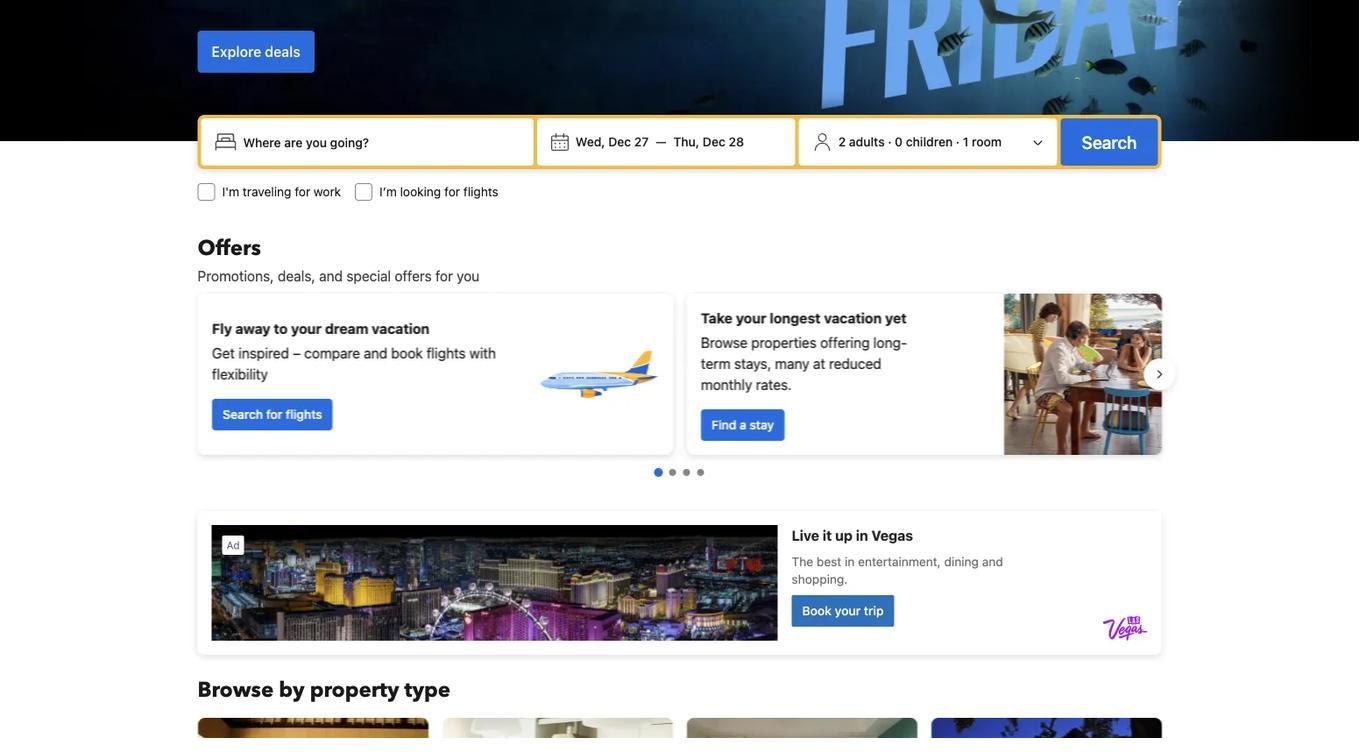 Task type: describe. For each thing, give the bounding box(es) containing it.
many
[[775, 355, 809, 372]]

explore
[[212, 43, 261, 60]]

your inside fly away to your dream vacation get inspired – compare and book flights with flexibility
[[291, 320, 321, 337]]

a
[[739, 418, 746, 432]]

browse inside take your longest vacation yet browse properties offering long- term stays, many at reduced monthly rates.
[[701, 334, 748, 351]]

you
[[457, 268, 480, 284]]

–
[[292, 345, 300, 362]]

your inside take your longest vacation yet browse properties offering long- term stays, many at reduced monthly rates.
[[736, 310, 766, 327]]

region containing take your longest vacation yet
[[184, 287, 1176, 462]]

wed,
[[576, 135, 605, 149]]

2 vertical spatial flights
[[285, 407, 322, 422]]

i'm
[[380, 185, 397, 199]]

find a stay link
[[701, 409, 784, 441]]

take your longest vacation yet browse properties offering long- term stays, many at reduced monthly rates.
[[701, 310, 907, 393]]

1 dec from the left
[[609, 135, 631, 149]]

inspired
[[238, 345, 289, 362]]

vacation inside take your longest vacation yet browse properties offering long- term stays, many at reduced monthly rates.
[[824, 310, 882, 327]]

advertisement region
[[198, 511, 1162, 655]]

fly away to your dream vacation image
[[536, 313, 659, 436]]

children
[[906, 135, 953, 149]]

offers
[[395, 268, 432, 284]]

longest
[[770, 310, 820, 327]]

28
[[729, 135, 744, 149]]

i'm looking for flights
[[380, 185, 499, 199]]

dream
[[325, 320, 368, 337]]

search button
[[1061, 118, 1158, 166]]

fly
[[212, 320, 232, 337]]

main content containing offers
[[184, 234, 1176, 738]]

search for search for flights
[[222, 407, 263, 422]]

deals,
[[278, 268, 315, 284]]

2 · from the left
[[956, 135, 960, 149]]

explore deals
[[212, 43, 300, 60]]

Where are you going? field
[[236, 126, 527, 158]]

flexibility
[[212, 366, 268, 383]]

by
[[279, 675, 305, 704]]

27
[[635, 135, 649, 149]]

wed, dec 27 button
[[569, 126, 656, 158]]

2 adults · 0 children · 1 room
[[839, 135, 1002, 149]]

2 dec from the left
[[703, 135, 726, 149]]

compare
[[304, 345, 360, 362]]

term
[[701, 355, 730, 372]]

promotions,
[[198, 268, 274, 284]]

take
[[701, 310, 732, 327]]

browse by property type
[[198, 675, 451, 704]]

adults
[[849, 135, 885, 149]]

search for flights
[[222, 407, 322, 422]]

flights inside fly away to your dream vacation get inspired – compare and book flights with flexibility
[[426, 345, 466, 362]]

i'm traveling for work
[[222, 185, 341, 199]]

1 · from the left
[[888, 135, 892, 149]]

find a stay
[[711, 418, 774, 432]]



Task type: locate. For each thing, give the bounding box(es) containing it.
your right the to
[[291, 320, 321, 337]]

0
[[895, 135, 903, 149]]

2
[[839, 135, 846, 149]]

0 horizontal spatial vacation
[[371, 320, 429, 337]]

search inside button
[[1082, 131, 1137, 152]]

stays,
[[734, 355, 771, 372]]

and right deals,
[[319, 268, 343, 284]]

offering
[[820, 334, 870, 351]]

offers
[[198, 234, 261, 263]]

for right looking
[[444, 185, 460, 199]]

· left the 0
[[888, 135, 892, 149]]

search inside region
[[222, 407, 263, 422]]

·
[[888, 135, 892, 149], [956, 135, 960, 149]]

0 vertical spatial search
[[1082, 131, 1137, 152]]

flights right looking
[[464, 185, 499, 199]]

reduced
[[829, 355, 881, 372]]

dec left '27'
[[609, 135, 631, 149]]

flights down the –
[[285, 407, 322, 422]]

0 horizontal spatial search
[[222, 407, 263, 422]]

0 vertical spatial browse
[[701, 334, 748, 351]]

browse
[[701, 334, 748, 351], [198, 675, 274, 704]]

vacation up offering
[[824, 310, 882, 327]]

0 horizontal spatial dec
[[609, 135, 631, 149]]

your right take
[[736, 310, 766, 327]]

vacation up book
[[371, 320, 429, 337]]

thu,
[[674, 135, 700, 149]]

room
[[972, 135, 1002, 149]]

1 vertical spatial search
[[222, 407, 263, 422]]

search for flights link
[[212, 399, 332, 430]]

browse left by
[[198, 675, 274, 704]]

rates.
[[756, 376, 792, 393]]

deals
[[265, 43, 300, 60]]

wed, dec 27 — thu, dec 28
[[576, 135, 744, 149]]

traveling
[[243, 185, 291, 199]]

take your longest vacation yet image
[[1004, 294, 1162, 455]]

thu, dec 28 button
[[667, 126, 751, 158]]

long-
[[873, 334, 907, 351]]

1 vertical spatial flights
[[426, 345, 466, 362]]

and inside fly away to your dream vacation get inspired – compare and book flights with flexibility
[[363, 345, 387, 362]]

flights left 'with'
[[426, 345, 466, 362]]

1 horizontal spatial vacation
[[824, 310, 882, 327]]

1 horizontal spatial dec
[[703, 135, 726, 149]]

explore deals link
[[198, 31, 315, 73]]

stay
[[749, 418, 774, 432]]

looking
[[400, 185, 441, 199]]

and
[[319, 268, 343, 284], [363, 345, 387, 362]]

0 vertical spatial and
[[319, 268, 343, 284]]

at
[[813, 355, 825, 372]]

fly away to your dream vacation get inspired – compare and book flights with flexibility
[[212, 320, 496, 383]]

· left 1
[[956, 135, 960, 149]]

—
[[656, 135, 667, 149]]

type
[[405, 675, 451, 704]]

dec
[[609, 135, 631, 149], [703, 135, 726, 149]]

with
[[469, 345, 496, 362]]

book
[[391, 345, 423, 362]]

get
[[212, 345, 234, 362]]

0 horizontal spatial browse
[[198, 675, 274, 704]]

dec left 28
[[703, 135, 726, 149]]

to
[[273, 320, 287, 337]]

2 adults · 0 children · 1 room button
[[806, 125, 1051, 159]]

0 horizontal spatial your
[[291, 320, 321, 337]]

search
[[1082, 131, 1137, 152], [222, 407, 263, 422]]

and inside offers promotions, deals, and special offers for you
[[319, 268, 343, 284]]

0 horizontal spatial and
[[319, 268, 343, 284]]

for inside offers promotions, deals, and special offers for you
[[435, 268, 453, 284]]

vacation
[[824, 310, 882, 327], [371, 320, 429, 337]]

1
[[963, 135, 969, 149]]

1 horizontal spatial browse
[[701, 334, 748, 351]]

for down flexibility
[[266, 407, 282, 422]]

property
[[310, 675, 399, 704]]

for left you
[[435, 268, 453, 284]]

0 horizontal spatial ·
[[888, 135, 892, 149]]

work
[[314, 185, 341, 199]]

i'm
[[222, 185, 239, 199]]

for left work in the left top of the page
[[295, 185, 310, 199]]

properties
[[751, 334, 816, 351]]

1 vertical spatial browse
[[198, 675, 274, 704]]

1 horizontal spatial and
[[363, 345, 387, 362]]

region
[[184, 287, 1176, 462]]

and left book
[[363, 345, 387, 362]]

away
[[235, 320, 270, 337]]

1 horizontal spatial your
[[736, 310, 766, 327]]

1 horizontal spatial search
[[1082, 131, 1137, 152]]

progress bar
[[654, 468, 704, 477]]

browse up term
[[701, 334, 748, 351]]

for
[[295, 185, 310, 199], [444, 185, 460, 199], [435, 268, 453, 284], [266, 407, 282, 422]]

flights
[[464, 185, 499, 199], [426, 345, 466, 362], [285, 407, 322, 422]]

special
[[347, 268, 391, 284]]

0 vertical spatial flights
[[464, 185, 499, 199]]

your
[[736, 310, 766, 327], [291, 320, 321, 337]]

1 vertical spatial and
[[363, 345, 387, 362]]

vacation inside fly away to your dream vacation get inspired – compare and book flights with flexibility
[[371, 320, 429, 337]]

offers promotions, deals, and special offers for you
[[198, 234, 480, 284]]

1 horizontal spatial ·
[[956, 135, 960, 149]]

find
[[711, 418, 736, 432]]

yet
[[885, 310, 906, 327]]

monthly
[[701, 376, 752, 393]]

main content
[[184, 234, 1176, 738]]

search for search
[[1082, 131, 1137, 152]]



Task type: vqa. For each thing, say whether or not it's contained in the screenshot.
Offers Promotions, deals, and special offers for you at left
yes



